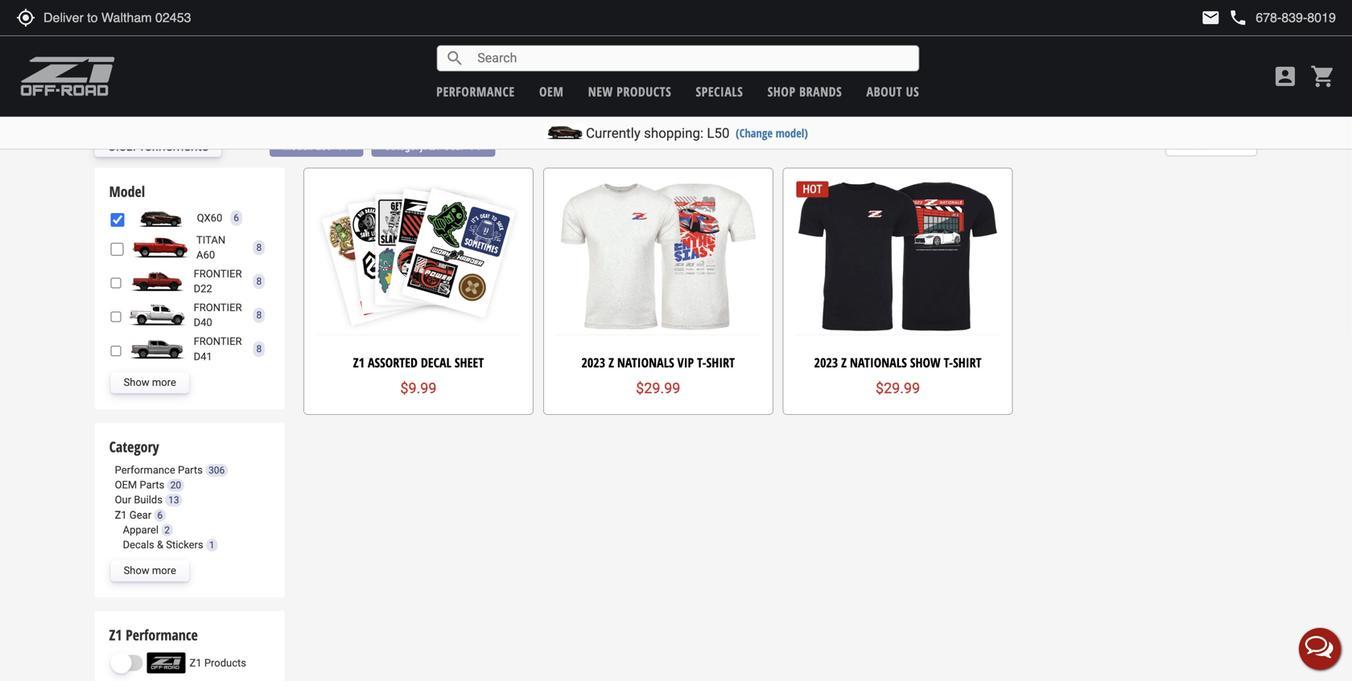 Task type: describe. For each thing, give the bounding box(es) containing it.
model: l50 close
[[283, 139, 350, 154]]

phone link
[[1229, 8, 1336, 27]]

2
[[164, 525, 170, 536]]

8 for frontier d40
[[256, 310, 262, 321]]

mail phone
[[1201, 8, 1248, 27]]

frontier d41
[[194, 336, 242, 363]]

clear refinements
[[108, 139, 209, 154]]

nissan titan a60 2004 2005 2006 2007 2008 2009 2010 2011 2012 2013 2014 2015 vk56de 5.6l s se sv sl le xe pro-4x offroad z1 off-road image
[[128, 237, 192, 258]]

frontier for d40
[[194, 302, 242, 314]]

account_box link
[[1269, 64, 1302, 89]]

category: z1 gear close
[[384, 139, 483, 154]]

z for 2023 z nationals show t-shirt
[[841, 354, 847, 371]]

account_box
[[1273, 64, 1298, 89]]

clear
[[108, 139, 137, 154]]

decals
[[123, 539, 154, 551]]

1
[[209, 540, 215, 551]]

decal
[[421, 354, 452, 371]]

specials
[[696, 83, 743, 100]]

1 close from the left
[[336, 139, 350, 154]]

show for model
[[124, 377, 149, 389]]

z1 for z1 performance
[[109, 626, 122, 645]]

a60
[[196, 249, 215, 261]]

currently
[[586, 125, 641, 141]]

d22
[[194, 283, 212, 295]]

model:
[[283, 140, 313, 153]]

$9.99
[[400, 381, 437, 397]]

products
[[617, 83, 671, 100]]

&
[[157, 539, 163, 551]]

about us link
[[867, 83, 919, 100]]

clear refinements button
[[95, 136, 221, 157]]

more for category
[[152, 565, 176, 577]]

category performance parts 306 oem parts 20 our builds 13 z1 gear 6 apparel 2 decals & stickers 1
[[109, 437, 225, 551]]

2015
[[217, 81, 271, 121]]

nissan frontier d40 2005 2006 2007 2008 2009 2010 2011 2012 2013 2014 2015 2016 2017 2018 2019 2020 2021 vq40de vq38dd qr25de 4.0l 3.8l 2.5l s se sl sv le xe pro-4x offroad z1 off-road image
[[125, 305, 190, 326]]

z1 performance
[[109, 626, 198, 645]]

vip
[[677, 354, 694, 371]]

$29.99 for show
[[876, 381, 920, 397]]

titan a60
[[196, 234, 226, 261]]

new products
[[95, 46, 156, 61]]

306
[[209, 465, 225, 477]]

2023 for 2023 z nationals vip t-shirt
[[582, 354, 605, 371]]

oem link
[[539, 83, 564, 100]]

products for new products
[[118, 46, 156, 61]]

13
[[168, 495, 179, 506]]

products for z1 products
[[204, 658, 246, 670]]

shop brands link
[[768, 83, 842, 100]]

frontier d22
[[194, 268, 242, 295]]

new 2009-2015 infiniti qx60 products
[[95, 81, 525, 121]]

model)
[[776, 125, 808, 141]]

my_location
[[16, 8, 35, 27]]

z1 inside category performance parts 306 oem parts 20 our builds 13 z1 gear 6 apparel 2 decals & stickers 1
[[115, 509, 127, 521]]

builds
[[134, 494, 163, 506]]

phone
[[1229, 8, 1248, 27]]

(change
[[736, 125, 773, 141]]

20
[[170, 480, 181, 492]]

0 horizontal spatial qx60
[[197, 212, 222, 224]]

1 horizontal spatial parts
[[178, 464, 203, 477]]

t- for show
[[944, 354, 953, 371]]

shopping_cart
[[1310, 64, 1336, 89]]

frontier for d41
[[194, 336, 242, 348]]

d40
[[194, 317, 212, 329]]

(change model) link
[[736, 125, 808, 141]]

new for new 2009-2015 infiniti qx60 products
[[95, 81, 147, 121]]

performance
[[436, 83, 515, 100]]

nationals for show
[[850, 354, 907, 371]]

$29.99 for vip
[[636, 381, 680, 397]]

frontier for d22
[[194, 268, 242, 280]]

mail
[[1201, 8, 1221, 27]]

brands
[[799, 83, 842, 100]]

2023 z nationals vip t-shirt
[[582, 354, 735, 371]]

frontier d40
[[194, 302, 242, 329]]

t- for vip
[[697, 354, 706, 371]]

shop
[[768, 83, 796, 100]]

z1 for z1 assorted decal sheet
[[353, 354, 365, 371]]

specials link
[[696, 83, 743, 100]]

nissan frontier d41 2022 2023 vq38dd 3.8l s sv pro-x pro-4x z1 off-road image
[[125, 339, 190, 360]]

show more button for category
[[111, 561, 189, 582]]

new products
[[588, 83, 671, 100]]

more for model
[[152, 377, 176, 389]]

2 close from the left
[[468, 139, 483, 154]]

1 horizontal spatial 6
[[234, 213, 239, 224]]

new for new products
[[95, 46, 115, 61]]



Task type: locate. For each thing, give the bounding box(es) containing it.
2 more from the top
[[152, 565, 176, 577]]

1 vertical spatial qx60
[[197, 212, 222, 224]]

0 vertical spatial show
[[910, 354, 941, 371]]

$29.99 down '2023 z nationals show t-shirt'
[[876, 381, 920, 397]]

0 horizontal spatial 6
[[157, 510, 163, 521]]

1 z from the left
[[609, 354, 614, 371]]

0 horizontal spatial z
[[609, 354, 614, 371]]

qx60
[[362, 81, 420, 121], [197, 212, 222, 224]]

sheet
[[455, 354, 484, 371]]

close right model:
[[336, 139, 350, 154]]

search
[[445, 49, 465, 68]]

about
[[867, 83, 902, 100]]

1 horizontal spatial 2023
[[814, 354, 838, 371]]

0 horizontal spatial nationals
[[617, 354, 674, 371]]

0 vertical spatial qx60
[[362, 81, 420, 121]]

more down the 'nissan frontier d41 2022 2023 vq38dd 3.8l s sv pro-x pro-4x z1 off-road' image
[[152, 377, 176, 389]]

2 new from the top
[[95, 81, 147, 121]]

titan
[[196, 234, 226, 246]]

shopping:
[[644, 125, 704, 141]]

show more button down the 'nissan frontier d41 2022 2023 vq38dd 3.8l s sv pro-x pro-4x z1 off-road' image
[[111, 373, 189, 393]]

1 horizontal spatial t-
[[944, 354, 953, 371]]

1 more from the top
[[152, 377, 176, 389]]

8 for frontier d41
[[256, 344, 262, 355]]

1 frontier from the top
[[194, 268, 242, 280]]

2 show more button from the top
[[111, 561, 189, 582]]

1 horizontal spatial z
[[841, 354, 847, 371]]

gear up apparel
[[130, 509, 151, 521]]

$29.99
[[636, 381, 680, 397], [876, 381, 920, 397]]

z1 assorted decal sheet
[[353, 354, 484, 371]]

0 vertical spatial new
[[95, 46, 115, 61]]

show more
[[124, 377, 176, 389], [124, 565, 176, 577]]

new
[[588, 83, 613, 100]]

close
[[336, 139, 350, 154], [468, 139, 483, 154]]

0 vertical spatial performance
[[115, 464, 175, 477]]

currently shopping: l50 (change model)
[[586, 125, 808, 141]]

2 frontier from the top
[[194, 302, 242, 314]]

None checkbox
[[111, 276, 121, 290], [111, 344, 121, 358], [111, 276, 121, 290], [111, 344, 121, 358]]

3 frontier from the top
[[194, 336, 242, 348]]

2 horizontal spatial products
[[427, 81, 525, 121]]

z1 for z1 products
[[190, 658, 202, 670]]

1 vertical spatial gear
[[130, 509, 151, 521]]

frontier
[[194, 268, 242, 280], [194, 302, 242, 314], [194, 336, 242, 348]]

1 horizontal spatial nationals
[[850, 354, 907, 371]]

d41
[[194, 351, 212, 363]]

show more down the 'nissan frontier d41 2022 2023 vq38dd 3.8l s sv pro-x pro-4x z1 off-road' image
[[124, 377, 176, 389]]

0 vertical spatial parts
[[178, 464, 203, 477]]

2 2023 from the left
[[814, 354, 838, 371]]

gear
[[443, 140, 464, 153], [130, 509, 151, 521]]

shirt for 2023 z nationals show t-shirt
[[953, 354, 982, 371]]

apparel
[[123, 524, 159, 536]]

parts up "20"
[[178, 464, 203, 477]]

qx60 up the category: at the left of the page
[[362, 81, 420, 121]]

show more button
[[111, 373, 189, 393], [111, 561, 189, 582]]

8 right the frontier d41
[[256, 344, 262, 355]]

8
[[256, 242, 262, 253], [256, 276, 262, 287], [256, 310, 262, 321], [256, 344, 262, 355]]

$29.99 down 2023 z nationals vip t-shirt
[[636, 381, 680, 397]]

t-
[[697, 354, 706, 371], [944, 354, 953, 371]]

1 vertical spatial oem
[[115, 479, 137, 492]]

0 vertical spatial more
[[152, 377, 176, 389]]

1 new from the top
[[95, 46, 115, 61]]

8 for frontier d22
[[256, 276, 262, 287]]

6 inside category performance parts 306 oem parts 20 our builds 13 z1 gear 6 apparel 2 decals & stickers 1
[[157, 510, 163, 521]]

frontier up d22
[[194, 268, 242, 280]]

shopping_cart link
[[1306, 64, 1336, 89]]

our
[[115, 494, 131, 506]]

0 horizontal spatial 2023
[[582, 354, 605, 371]]

1 show more button from the top
[[111, 373, 189, 393]]

2 vertical spatial frontier
[[194, 336, 242, 348]]

infiniti
[[278, 81, 355, 121]]

gear inside category: z1 gear close
[[443, 140, 464, 153]]

1 vertical spatial new
[[95, 81, 147, 121]]

z1 inside category: z1 gear close
[[429, 140, 441, 153]]

1 horizontal spatial oem
[[539, 83, 564, 100]]

oem
[[539, 83, 564, 100], [115, 479, 137, 492]]

z1 products
[[190, 658, 246, 670]]

2023
[[582, 354, 605, 371], [814, 354, 838, 371]]

close down the performance
[[468, 139, 483, 154]]

performance for z1
[[126, 626, 198, 645]]

0 horizontal spatial t-
[[697, 354, 706, 371]]

qx60 up titan at top
[[197, 212, 222, 224]]

1 8 from the top
[[256, 242, 262, 253]]

products
[[118, 46, 156, 61], [427, 81, 525, 121], [204, 658, 246, 670]]

6
[[234, 213, 239, 224], [157, 510, 163, 521]]

new
[[95, 46, 115, 61], [95, 81, 147, 121]]

performance inside category performance parts 306 oem parts 20 our builds 13 z1 gear 6 apparel 2 decals & stickers 1
[[115, 464, 175, 477]]

6 up frontier d22
[[234, 213, 239, 224]]

show more for model
[[124, 377, 176, 389]]

0 vertical spatial products
[[118, 46, 156, 61]]

0 horizontal spatial parts
[[140, 479, 164, 492]]

1 vertical spatial show
[[124, 377, 149, 389]]

2 vertical spatial show
[[124, 565, 149, 577]]

0 vertical spatial 6
[[234, 213, 239, 224]]

oem left the new
[[539, 83, 564, 100]]

about us
[[867, 83, 919, 100]]

1 horizontal spatial qx60
[[362, 81, 420, 121]]

2 show more from the top
[[124, 565, 176, 577]]

0 vertical spatial oem
[[539, 83, 564, 100]]

1 horizontal spatial close
[[468, 139, 483, 154]]

nationals for vip
[[617, 354, 674, 371]]

0 horizontal spatial products
[[118, 46, 156, 61]]

Search search field
[[465, 46, 919, 71]]

0 horizontal spatial close
[[336, 139, 350, 154]]

2 t- from the left
[[944, 354, 953, 371]]

l50 right model:
[[315, 140, 332, 153]]

8 right titan a60
[[256, 242, 262, 253]]

more
[[152, 377, 176, 389], [152, 565, 176, 577]]

None checkbox
[[111, 213, 124, 227], [111, 243, 124, 256], [111, 310, 121, 324], [111, 213, 124, 227], [111, 243, 124, 256], [111, 310, 121, 324]]

category
[[109, 437, 159, 457]]

category:
[[384, 140, 427, 153]]

1 horizontal spatial products
[[204, 658, 246, 670]]

l50 left (change
[[707, 125, 730, 141]]

4 8 from the top
[[256, 344, 262, 355]]

more down &
[[152, 565, 176, 577]]

performance for category
[[115, 464, 175, 477]]

1 2023 from the left
[[582, 354, 605, 371]]

stickers
[[166, 539, 203, 551]]

1 horizontal spatial l50
[[707, 125, 730, 141]]

1 horizontal spatial gear
[[443, 140, 464, 153]]

8 right frontier d40
[[256, 310, 262, 321]]

2009-
[[154, 81, 217, 121]]

2 vertical spatial products
[[204, 658, 246, 670]]

0 horizontal spatial oem
[[115, 479, 137, 492]]

model
[[109, 182, 145, 202]]

2023 for 2023 z nationals show t-shirt
[[814, 354, 838, 371]]

8 right frontier d22
[[256, 276, 262, 287]]

2 8 from the top
[[256, 276, 262, 287]]

3 8 from the top
[[256, 310, 262, 321]]

gear inside category performance parts 306 oem parts 20 our builds 13 z1 gear 6 apparel 2 decals & stickers 1
[[130, 509, 151, 521]]

performance
[[115, 464, 175, 477], [126, 626, 198, 645]]

performance up z1 products
[[126, 626, 198, 645]]

0 horizontal spatial l50
[[315, 140, 332, 153]]

0 horizontal spatial $29.99
[[636, 381, 680, 397]]

0 horizontal spatial gear
[[130, 509, 151, 521]]

0 vertical spatial show more button
[[111, 373, 189, 393]]

1 shirt from the left
[[706, 354, 735, 371]]

1 vertical spatial show more button
[[111, 561, 189, 582]]

show more button down &
[[111, 561, 189, 582]]

2 $29.99 from the left
[[876, 381, 920, 397]]

1 vertical spatial 6
[[157, 510, 163, 521]]

1 vertical spatial parts
[[140, 479, 164, 492]]

show more button for model
[[111, 373, 189, 393]]

0 vertical spatial gear
[[443, 140, 464, 153]]

1 vertical spatial more
[[152, 565, 176, 577]]

1 vertical spatial products
[[427, 81, 525, 121]]

2 z from the left
[[841, 354, 847, 371]]

z1 motorsports logo image
[[20, 56, 116, 97]]

us
[[906, 83, 919, 100]]

performance link
[[436, 83, 515, 100]]

z1
[[429, 140, 441, 153], [353, 354, 365, 371], [115, 509, 127, 521], [109, 626, 122, 645], [190, 658, 202, 670]]

0 vertical spatial frontier
[[194, 268, 242, 280]]

nissan frontier d22 1998 1999 2000 2001 2002 2003 2004 ka24de vg33e 2.4l 3.3l sc se xe z1 off-road image
[[125, 271, 190, 292]]

frontier up the d40
[[194, 302, 242, 314]]

8 for titan a60
[[256, 242, 262, 253]]

z for 2023 z nationals vip t-shirt
[[609, 354, 614, 371]]

1 nationals from the left
[[617, 354, 674, 371]]

1 horizontal spatial $29.99
[[876, 381, 920, 397]]

show more down &
[[124, 565, 176, 577]]

1 horizontal spatial shirt
[[953, 354, 982, 371]]

0 vertical spatial show more
[[124, 377, 176, 389]]

shirt
[[706, 354, 735, 371], [953, 354, 982, 371]]

2023 z nationals show t-shirt
[[814, 354, 982, 371]]

shirt for 2023 z nationals vip t-shirt
[[706, 354, 735, 371]]

show more for category
[[124, 565, 176, 577]]

l50 inside "model: l50 close"
[[315, 140, 332, 153]]

0 horizontal spatial shirt
[[706, 354, 735, 371]]

1 show more from the top
[[124, 377, 176, 389]]

new products link
[[588, 83, 671, 100]]

2 shirt from the left
[[953, 354, 982, 371]]

new products link
[[95, 46, 156, 61]]

show
[[910, 354, 941, 371], [124, 377, 149, 389], [124, 565, 149, 577]]

oem up our
[[115, 479, 137, 492]]

1 $29.99 from the left
[[636, 381, 680, 397]]

show for category
[[124, 565, 149, 577]]

6 down builds
[[157, 510, 163, 521]]

2 nationals from the left
[[850, 354, 907, 371]]

shop brands
[[768, 83, 842, 100]]

parts up builds
[[140, 479, 164, 492]]

assorted
[[368, 354, 418, 371]]

performance down "category"
[[115, 464, 175, 477]]

refinements
[[140, 139, 209, 154]]

frontier up d41
[[194, 336, 242, 348]]

1 vertical spatial show more
[[124, 565, 176, 577]]

1 vertical spatial frontier
[[194, 302, 242, 314]]

infiniti qx60 l50 2013 2014 2015 2016 2017 2018 2019 2020 vq35de vq35dd 3.5l z1 off-road image
[[128, 208, 193, 229]]

gear right the category: at the left of the page
[[443, 140, 464, 153]]

oem inside category performance parts 306 oem parts 20 our builds 13 z1 gear 6 apparel 2 decals & stickers 1
[[115, 479, 137, 492]]

nationals
[[617, 354, 674, 371], [850, 354, 907, 371]]

parts
[[178, 464, 203, 477], [140, 479, 164, 492]]

mail link
[[1201, 8, 1221, 27]]

z
[[609, 354, 614, 371], [841, 354, 847, 371]]

1 vertical spatial performance
[[126, 626, 198, 645]]

1 t- from the left
[[697, 354, 706, 371]]



Task type: vqa. For each thing, say whether or not it's contained in the screenshot.
Medium
no



